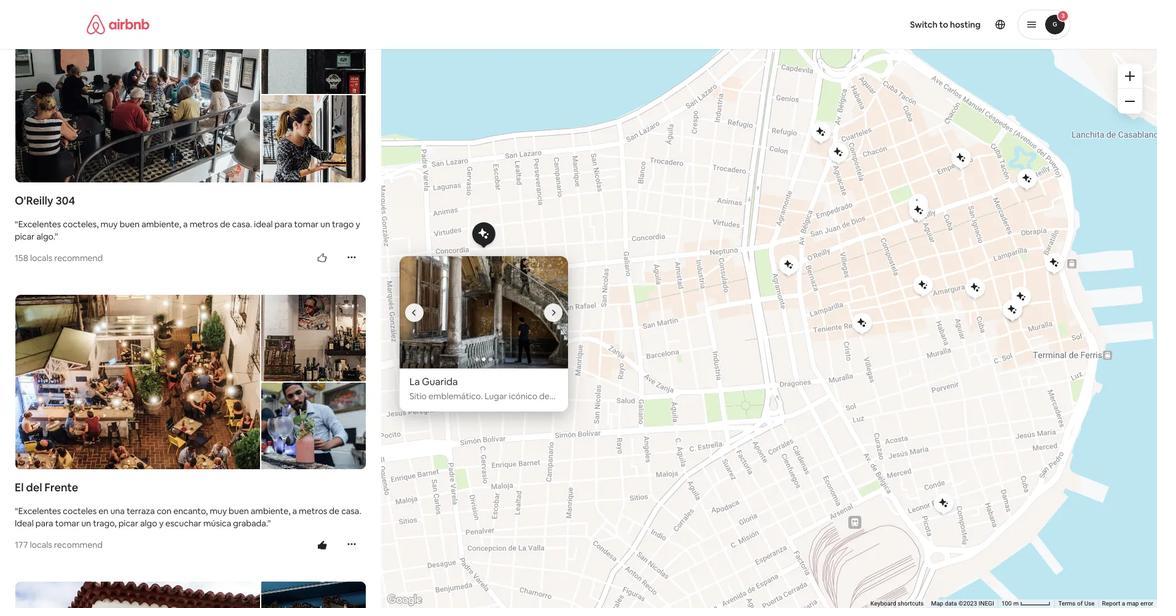 Task type: describe. For each thing, give the bounding box(es) containing it.
escuchar
[[166, 519, 202, 530]]

trago
[[332, 219, 354, 230]]

map
[[932, 601, 944, 608]]

ambiente, inside excelentes cocteles, muy buen ambiente, a metros de casa. ideal para tomar un trago y picar algo.
[[142, 219, 181, 230]]

picar inside excelentes cocteles en una terraza con encanto, muy buen ambiente, a metros de casa. ideal para tomar un trago, picar algo y escuchar música grabada.
[[118, 519, 138, 530]]

158 locals recommend
[[15, 253, 103, 264]]

report a map error
[[1103, 601, 1154, 608]]

shortcuts
[[898, 601, 924, 608]]

frente
[[44, 481, 78, 495]]

el
[[15, 481, 24, 495]]

hosting
[[950, 19, 981, 30]]

image 1 image
[[231, 257, 400, 369]]

100
[[1002, 601, 1012, 608]]

metros inside excelentes cocteles, muy buen ambiente, a metros de casa. ideal para tomar un trago y picar algo.
[[190, 219, 218, 230]]

excelentes cocteles, muy buen ambiente, a metros de casa. ideal para tomar un trago y picar algo.
[[15, 219, 360, 242]]

de inside excelentes cocteles, muy buen ambiente, a metros de casa. ideal para tomar un trago y picar algo.
[[220, 219, 230, 230]]

excelentes cocteles en una terraza con encanto, muy buen ambiente, a metros de casa. ideal para tomar un trago, picar algo y escuchar música grabada.
[[15, 506, 361, 530]]

a inside excelentes cocteles, muy buen ambiente, a metros de casa. ideal para tomar un trago y picar algo.
[[183, 219, 188, 230]]

data
[[945, 601, 957, 608]]

buen inside excelentes cocteles, muy buen ambiente, a metros de casa. ideal para tomar un trago y picar algo.
[[120, 219, 140, 230]]

recommend for el del frente
[[54, 540, 103, 551]]

algo
[[140, 519, 157, 530]]

m
[[1014, 601, 1019, 608]]

keyboard
[[871, 601, 897, 608]]

y inside excelentes cocteles en una terraza con encanto, muy buen ambiente, a metros de casa. ideal para tomar un trago, picar algo y escuchar música grabada.
[[159, 519, 164, 530]]

muy inside excelentes cocteles en una terraza con encanto, muy buen ambiente, a metros de casa. ideal para tomar un trago, picar algo y escuchar música grabada.
[[210, 506, 227, 517]]

locals for del
[[30, 540, 52, 551]]

con
[[157, 506, 172, 517]]

encanto,
[[173, 506, 208, 517]]

el del frente link
[[15, 481, 367, 496]]

3
[[1062, 12, 1065, 20]]

tomar inside excelentes cocteles, muy buen ambiente, a metros de casa. ideal para tomar un trago y picar algo.
[[294, 219, 319, 230]]

tomar inside excelentes cocteles en una terraza con encanto, muy buen ambiente, a metros de casa. ideal para tomar un trago, picar algo y escuchar música grabada.
[[55, 519, 79, 530]]

more options, el del frente image
[[347, 540, 357, 550]]

un inside excelentes cocteles, muy buen ambiente, a metros de casa. ideal para tomar un trago y picar algo.
[[320, 219, 330, 230]]

casa. inside excelentes cocteles, muy buen ambiente, a metros de casa. ideal para tomar un trago y picar algo.
[[232, 219, 252, 230]]

image 3 image
[[568, 257, 737, 369]]

mark as helpful, o'reilly 304 image
[[317, 254, 327, 263]]

terms of use
[[1059, 601, 1095, 608]]

ideal
[[254, 219, 273, 230]]

del
[[26, 481, 42, 495]]

keyboard shortcuts
[[871, 601, 924, 608]]

música
[[203, 519, 231, 530]]

profile element
[[594, 0, 1071, 49]]

100 m
[[1002, 601, 1021, 608]]

report
[[1103, 601, 1121, 608]]

more options, o'reilly 304 image
[[347, 253, 357, 262]]

158
[[15, 253, 28, 264]]



Task type: vqa. For each thing, say whether or not it's contained in the screenshot.
"Checking"
no



Task type: locate. For each thing, give the bounding box(es) containing it.
1 vertical spatial locals
[[30, 540, 52, 551]]

buen up grabada.
[[229, 506, 249, 517]]

0 vertical spatial buen
[[120, 219, 140, 230]]

0 horizontal spatial un
[[81, 519, 91, 530]]

casa. inside excelentes cocteles en una terraza con encanto, muy buen ambiente, a metros de casa. ideal para tomar un trago, picar algo y escuchar música grabada.
[[341, 506, 361, 517]]

0 horizontal spatial para
[[36, 519, 53, 530]]

2 horizontal spatial a
[[1122, 601, 1126, 608]]

1 vertical spatial a
[[292, 506, 297, 517]]

a
[[183, 219, 188, 230], [292, 506, 297, 517], [1122, 601, 1126, 608]]

cocteles,
[[63, 219, 99, 230]]

1 locals from the top
[[30, 253, 52, 264]]

304
[[56, 194, 75, 208]]

tomar down cocteles
[[55, 519, 79, 530]]

1 horizontal spatial picar
[[118, 519, 138, 530]]

0 horizontal spatial de
[[220, 219, 230, 230]]

muy right cocteles,
[[101, 219, 118, 230]]

0 horizontal spatial ambiente,
[[142, 219, 181, 230]]

un inside excelentes cocteles en una terraza con encanto, muy buen ambiente, a metros de casa. ideal para tomar un trago, picar algo y escuchar música grabada.
[[81, 519, 91, 530]]

trago,
[[93, 519, 117, 530]]

zoom out image
[[1126, 97, 1135, 106]]

recommend
[[54, 253, 103, 264], [54, 540, 103, 551]]

un
[[320, 219, 330, 230], [81, 519, 91, 530]]

0 vertical spatial excelentes
[[18, 219, 61, 230]]

1 vertical spatial picar
[[118, 519, 138, 530]]

3 button
[[1018, 10, 1071, 39]]

algo.
[[36, 231, 55, 242]]

1 horizontal spatial metros
[[299, 506, 327, 517]]

0 vertical spatial tomar
[[294, 219, 319, 230]]

100 m button
[[998, 600, 1055, 609]]

1 vertical spatial recommend
[[54, 540, 103, 551]]

de
[[220, 219, 230, 230], [329, 506, 340, 517]]

1 horizontal spatial casa.
[[341, 506, 361, 517]]

locals
[[30, 253, 52, 264], [30, 540, 52, 551]]

1 vertical spatial y
[[159, 519, 164, 530]]

picar
[[15, 231, 35, 242], [118, 519, 138, 530]]

una
[[110, 506, 125, 517]]

0 vertical spatial locals
[[30, 253, 52, 264]]

0 horizontal spatial a
[[183, 219, 188, 230]]

switch to hosting
[[910, 19, 981, 30]]

ambiente,
[[142, 219, 181, 230], [251, 506, 291, 517]]

tomar
[[294, 219, 319, 230], [55, 519, 79, 530]]

terraza
[[127, 506, 155, 517]]

1 horizontal spatial ambiente,
[[251, 506, 291, 517]]

0 vertical spatial a
[[183, 219, 188, 230]]

177
[[15, 540, 28, 551]]

0 vertical spatial y
[[356, 219, 360, 230]]

2 vertical spatial a
[[1122, 601, 1126, 608]]

1 horizontal spatial muy
[[210, 506, 227, 517]]

muy up música
[[210, 506, 227, 517]]

picar left algo.
[[15, 231, 35, 242]]

ambiente, down o'reilly 304 link
[[142, 219, 181, 230]]

1 excelentes from the top
[[18, 219, 61, 230]]

1 vertical spatial metros
[[299, 506, 327, 517]]

excelentes inside excelentes cocteles, muy buen ambiente, a metros de casa. ideal para tomar un trago y picar algo.
[[18, 219, 61, 230]]

casa. left ideal
[[232, 219, 252, 230]]

casa.
[[232, 219, 252, 230], [341, 506, 361, 517]]

casa. up the more options, el del frente icon
[[341, 506, 361, 517]]

0 vertical spatial metros
[[190, 219, 218, 230]]

o'reilly 304
[[15, 194, 75, 208]]

buen
[[120, 219, 140, 230], [229, 506, 249, 517]]

recommend for o'reilly 304
[[54, 253, 103, 264]]

0 vertical spatial recommend
[[54, 253, 103, 264]]

keyboard shortcuts button
[[871, 600, 924, 609]]

switch
[[910, 19, 938, 30]]

grabada.
[[233, 519, 267, 530]]

map data ©2023 inegi
[[932, 601, 994, 608]]

0 vertical spatial ambiente,
[[142, 219, 181, 230]]

un down cocteles
[[81, 519, 91, 530]]

terms
[[1059, 601, 1076, 608]]

177 locals recommend
[[15, 540, 103, 551]]

1 vertical spatial excelentes
[[18, 506, 61, 517]]

metros inside excelentes cocteles en una terraza con encanto, muy buen ambiente, a metros de casa. ideal para tomar un trago, picar algo y escuchar música grabada.
[[299, 506, 327, 517]]

1 horizontal spatial para
[[275, 219, 292, 230]]

recommend down cocteles,
[[54, 253, 103, 264]]

1 horizontal spatial tomar
[[294, 219, 319, 230]]

1 vertical spatial un
[[81, 519, 91, 530]]

cocteles
[[63, 506, 97, 517]]

locals right 177
[[30, 540, 52, 551]]

ambiente, inside excelentes cocteles en una terraza con encanto, muy buen ambiente, a metros de casa. ideal para tomar un trago, picar algo y escuchar música grabada.
[[251, 506, 291, 517]]

recommend down cocteles
[[54, 540, 103, 551]]

inegi
[[979, 601, 994, 608]]

0 horizontal spatial metros
[[190, 219, 218, 230]]

de inside excelentes cocteles en una terraza con encanto, muy buen ambiente, a metros de casa. ideal para tomar un trago, picar algo y escuchar música grabada.
[[329, 506, 340, 517]]

para inside excelentes cocteles, muy buen ambiente, a metros de casa. ideal para tomar un trago y picar algo.
[[275, 219, 292, 230]]

0 vertical spatial picar
[[15, 231, 35, 242]]

excelentes inside excelentes cocteles en una terraza con encanto, muy buen ambiente, a metros de casa. ideal para tomar un trago, picar algo y escuchar música grabada.
[[18, 506, 61, 517]]

y right 'trago'
[[356, 219, 360, 230]]

undo mark as helpful, el del frente image
[[317, 541, 327, 551]]

1 vertical spatial tomar
[[55, 519, 79, 530]]

o'reilly
[[15, 194, 53, 208]]

y inside excelentes cocteles, muy buen ambiente, a metros de casa. ideal para tomar un trago y picar algo.
[[356, 219, 360, 230]]

muy inside excelentes cocteles, muy buen ambiente, a metros de casa. ideal para tomar un trago y picar algo.
[[101, 219, 118, 230]]

2 excelentes from the top
[[18, 506, 61, 517]]

0 vertical spatial casa.
[[232, 219, 252, 230]]

©2023
[[959, 601, 978, 608]]

image 2 image
[[400, 257, 568, 369], [400, 257, 568, 369]]

zoom in image
[[1126, 71, 1135, 81]]

terms of use link
[[1059, 601, 1095, 608]]

1 vertical spatial para
[[36, 519, 53, 530]]

0 horizontal spatial muy
[[101, 219, 118, 230]]

report a map error link
[[1103, 601, 1154, 608]]

0 horizontal spatial casa.
[[232, 219, 252, 230]]

metros down o'reilly 304 link
[[190, 219, 218, 230]]

excelentes for 304
[[18, 219, 61, 230]]

muy
[[101, 219, 118, 230], [210, 506, 227, 517]]

excelentes for del
[[18, 506, 61, 517]]

0 horizontal spatial tomar
[[55, 519, 79, 530]]

2 locals from the top
[[30, 540, 52, 551]]

1 horizontal spatial y
[[356, 219, 360, 230]]

picar down una
[[118, 519, 138, 530]]

buen right cocteles,
[[120, 219, 140, 230]]

0 vertical spatial muy
[[101, 219, 118, 230]]

locals right 158
[[30, 253, 52, 264]]

1 horizontal spatial buen
[[229, 506, 249, 517]]

locals for 304
[[30, 253, 52, 264]]

la guarida group
[[231, 257, 737, 412]]

to
[[940, 19, 949, 30]]

0 horizontal spatial picar
[[15, 231, 35, 242]]

excelentes up ideal
[[18, 506, 61, 517]]

1 horizontal spatial de
[[329, 506, 340, 517]]

1 vertical spatial de
[[329, 506, 340, 517]]

para
[[275, 219, 292, 230], [36, 519, 53, 530]]

switch to hosting link
[[903, 12, 988, 38]]

1 horizontal spatial un
[[320, 219, 330, 230]]

1 vertical spatial muy
[[210, 506, 227, 517]]

un left 'trago'
[[320, 219, 330, 230]]

0 vertical spatial para
[[275, 219, 292, 230]]

metros
[[190, 219, 218, 230], [299, 506, 327, 517]]

a inside excelentes cocteles en una terraza con encanto, muy buen ambiente, a metros de casa. ideal para tomar un trago, picar algo y escuchar música grabada.
[[292, 506, 297, 517]]

excelentes up algo.
[[18, 219, 61, 230]]

el del frente
[[15, 481, 78, 495]]

y
[[356, 219, 360, 230], [159, 519, 164, 530]]

en
[[99, 506, 108, 517]]

map
[[1127, 601, 1139, 608]]

o'reilly 304 link
[[15, 194, 367, 208]]

map region
[[231, 26, 1158, 609]]

1 vertical spatial ambiente,
[[251, 506, 291, 517]]

of
[[1078, 601, 1083, 608]]

excelentes
[[18, 219, 61, 230], [18, 506, 61, 517]]

para inside excelentes cocteles en una terraza con encanto, muy buen ambiente, a metros de casa. ideal para tomar un trago, picar algo y escuchar música grabada.
[[36, 519, 53, 530]]

0 vertical spatial un
[[320, 219, 330, 230]]

use
[[1085, 601, 1095, 608]]

0 horizontal spatial y
[[159, 519, 164, 530]]

tomar left 'trago'
[[294, 219, 319, 230]]

error
[[1141, 601, 1154, 608]]

1 vertical spatial buen
[[229, 506, 249, 517]]

buen inside excelentes cocteles en una terraza con encanto, muy buen ambiente, a metros de casa. ideal para tomar un trago, picar algo y escuchar música grabada.
[[229, 506, 249, 517]]

0 horizontal spatial buen
[[120, 219, 140, 230]]

1 horizontal spatial a
[[292, 506, 297, 517]]

metros up undo mark as helpful, el del frente image
[[299, 506, 327, 517]]

1 vertical spatial casa.
[[341, 506, 361, 517]]

ideal
[[15, 519, 34, 530]]

google image
[[384, 593, 425, 609]]

ambiente, up grabada.
[[251, 506, 291, 517]]

y down con
[[159, 519, 164, 530]]

0 vertical spatial de
[[220, 219, 230, 230]]

picar inside excelentes cocteles, muy buen ambiente, a metros de casa. ideal para tomar un trago y picar algo.
[[15, 231, 35, 242]]



